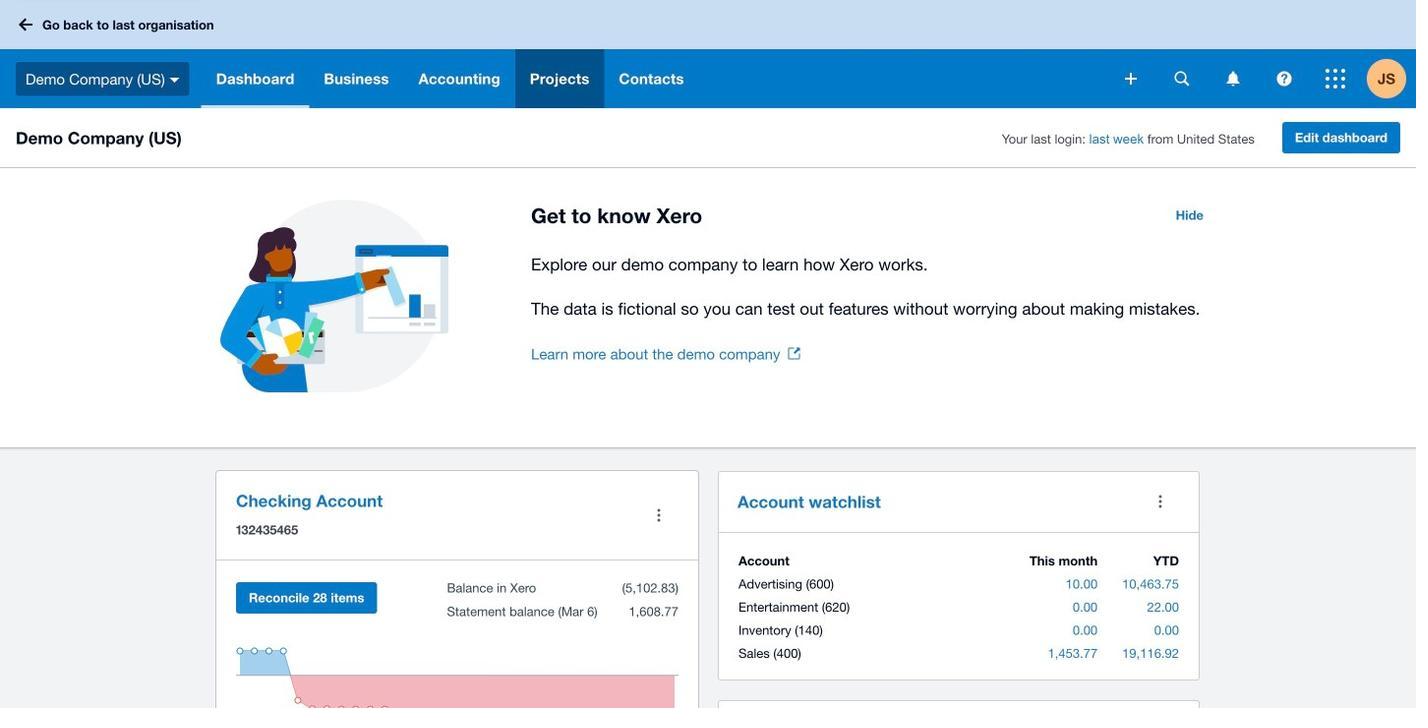 Task type: locate. For each thing, give the bounding box(es) containing it.
intro banner body element
[[531, 251, 1216, 323]]

svg image
[[19, 18, 32, 31], [1326, 69, 1346, 89], [1175, 71, 1190, 86], [1227, 71, 1240, 86], [1277, 71, 1292, 86], [170, 77, 180, 82]]

banner
[[0, 0, 1416, 108]]

svg image
[[1125, 73, 1137, 85]]



Task type: describe. For each thing, give the bounding box(es) containing it.
manage menu toggle image
[[639, 496, 679, 535]]



Task type: vqa. For each thing, say whether or not it's contained in the screenshot.
the middle svg image
yes



